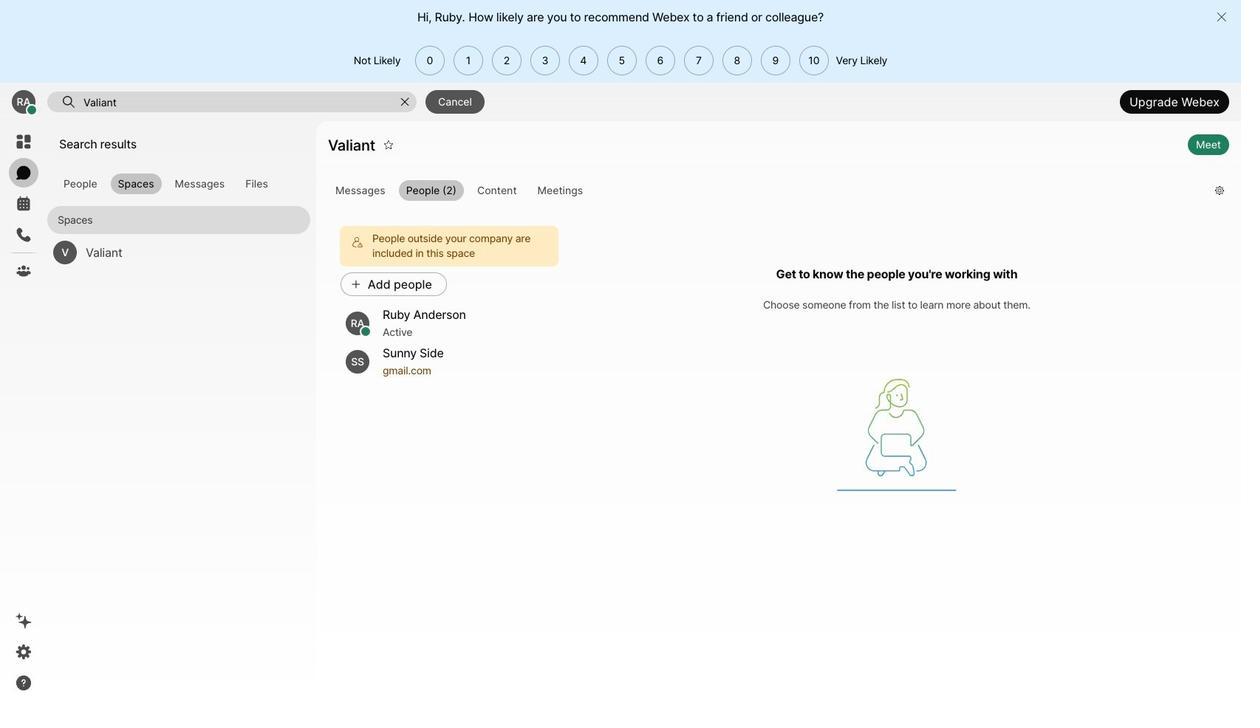 Task type: describe. For each thing, give the bounding box(es) containing it.
active element
[[383, 324, 550, 342]]

close rating section image
[[1216, 11, 1228, 23]]

webex tab list
[[9, 127, 38, 286]]

sunny side list item
[[334, 343, 562, 381]]

messaging, has no new notifications image
[[15, 164, 33, 182]]

add to favorites image
[[384, 133, 394, 157]]

valiant list item
[[47, 234, 310, 271]]

settings image
[[15, 644, 33, 661]]

what's new image
[[15, 613, 33, 630]]

calls image
[[15, 226, 33, 244]]

view space settings image
[[1215, 179, 1225, 202]]

2 horizontal spatial wrapper image
[[398, 95, 412, 109]]

help image
[[15, 675, 33, 692]]

how likely are you to recommend webex to a friend or colleague? score webex from 0 to 10, 0 is not likely and 10 is very likely. toolbar
[[411, 46, 829, 75]]

0 horizontal spatial wrapper image
[[27, 105, 37, 115]]

0 horizontal spatial group
[[47, 174, 310, 194]]



Task type: locate. For each thing, give the bounding box(es) containing it.
teams, has no new notifications image
[[15, 262, 33, 280]]

dashboard image
[[15, 133, 33, 151]]

2 vertical spatial wrapper image
[[350, 278, 362, 290]]

1 vertical spatial wrapper image
[[352, 236, 364, 248]]

1 horizontal spatial wrapper image
[[361, 327, 371, 337]]

wrapper image
[[62, 92, 75, 112], [352, 236, 364, 248], [350, 278, 362, 290]]

1 horizontal spatial group
[[328, 180, 1204, 204]]

ruby andersonactive list item
[[334, 305, 562, 343]]

group
[[47, 174, 310, 194], [328, 180, 1204, 204]]

Search search field
[[82, 92, 394, 112]]

wrapper image
[[398, 95, 412, 109], [27, 105, 37, 115], [361, 327, 371, 337]]

navigation
[[0, 121, 47, 712]]

meetings image
[[15, 195, 33, 213]]

wrapper image inside ruby andersonactive list item
[[361, 327, 371, 337]]

list
[[47, 200, 310, 271]]

0 vertical spatial wrapper image
[[62, 92, 75, 112]]



Task type: vqa. For each thing, say whether or not it's contained in the screenshot.
Search_18 Icon
no



